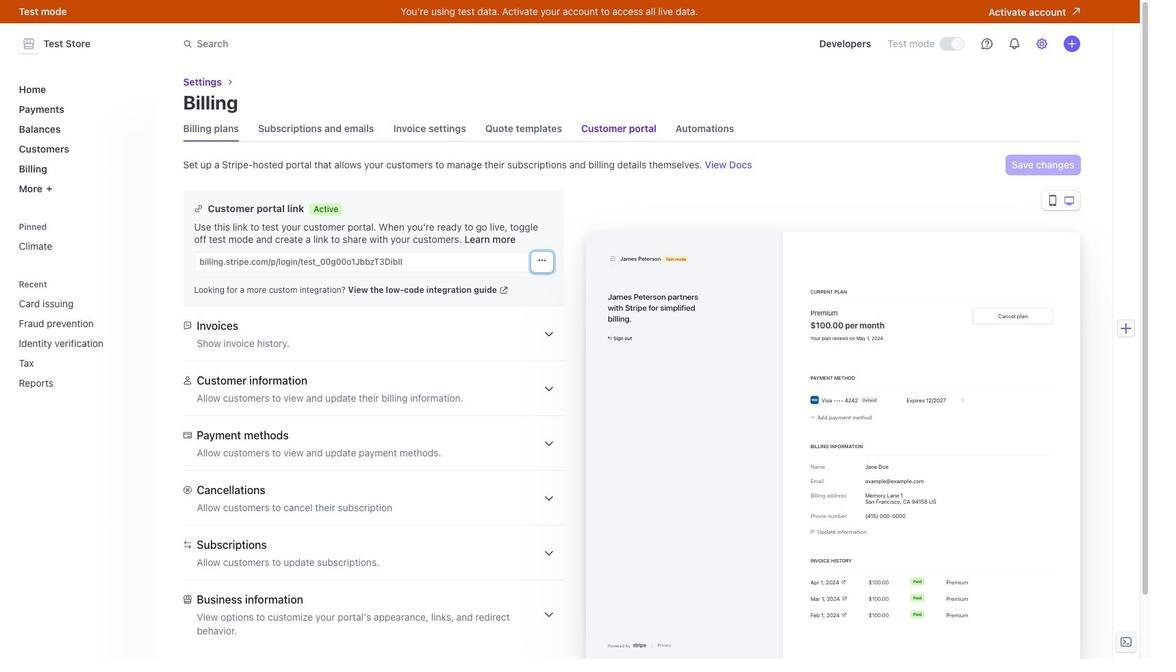Task type: describe. For each thing, give the bounding box(es) containing it.
notifications image
[[1009, 38, 1020, 49]]

settings image
[[1037, 38, 1048, 49]]

Test mode checkbox
[[941, 38, 964, 50]]

Search text field
[[175, 31, 561, 57]]

pinned element
[[13, 222, 148, 258]]

2 recent element from the top
[[13, 292, 148, 395]]

core navigation links element
[[13, 78, 148, 200]]

help image
[[982, 38, 993, 49]]

svg image
[[538, 256, 546, 265]]



Task type: vqa. For each thing, say whether or not it's contained in the screenshot.
"tab list"
yes



Task type: locate. For each thing, give the bounding box(es) containing it.
None search field
[[175, 31, 561, 57]]

tab list
[[183, 116, 1081, 142]]

recent element
[[13, 279, 148, 395], [13, 292, 148, 395]]

stripe image
[[633, 643, 646, 649]]

1 recent element from the top
[[13, 279, 148, 395]]



